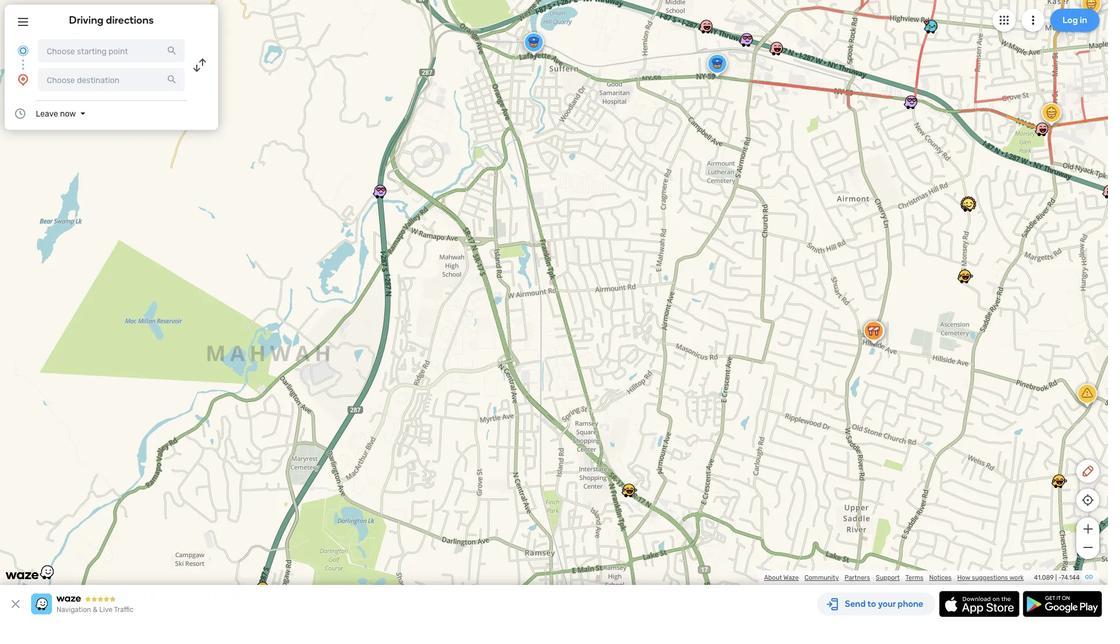 Task type: locate. For each thing, give the bounding box(es) containing it.
now
[[60, 109, 76, 118]]

-
[[1059, 574, 1062, 582]]

how suggestions work link
[[958, 574, 1024, 582]]

notices link
[[930, 574, 952, 582]]

community
[[805, 574, 839, 582]]

|
[[1056, 574, 1057, 582]]

terms link
[[906, 574, 924, 582]]

leave
[[36, 109, 58, 118]]

zoom in image
[[1081, 523, 1096, 536]]

clock image
[[13, 107, 27, 121]]

partners
[[845, 574, 870, 582]]

work
[[1010, 574, 1024, 582]]

pencil image
[[1081, 465, 1095, 479]]

suggestions
[[972, 574, 1008, 582]]

driving
[[69, 14, 104, 26]]

x image
[[9, 598, 23, 611]]

about waze community partners support terms notices how suggestions work
[[764, 574, 1024, 582]]

location image
[[16, 73, 30, 87]]

traffic
[[114, 606, 134, 614]]

about waze link
[[764, 574, 799, 582]]

41.089 | -74.144
[[1034, 574, 1080, 582]]

terms
[[906, 574, 924, 582]]

live
[[99, 606, 113, 614]]



Task type: describe. For each thing, give the bounding box(es) containing it.
41.089
[[1034, 574, 1054, 582]]

Choose starting point text field
[[38, 39, 185, 62]]

current location image
[[16, 44, 30, 58]]

partners link
[[845, 574, 870, 582]]

about
[[764, 574, 782, 582]]

directions
[[106, 14, 154, 26]]

navigation & live traffic
[[57, 606, 134, 614]]

driving directions
[[69, 14, 154, 26]]

74.144
[[1062, 574, 1080, 582]]

&
[[93, 606, 98, 614]]

link image
[[1085, 573, 1094, 582]]

community link
[[805, 574, 839, 582]]

zoom out image
[[1081, 541, 1096, 555]]

support
[[876, 574, 900, 582]]

how
[[958, 574, 971, 582]]

support link
[[876, 574, 900, 582]]

leave now
[[36, 109, 76, 118]]

Choose destination text field
[[38, 68, 185, 91]]

waze
[[784, 574, 799, 582]]

notices
[[930, 574, 952, 582]]

navigation
[[57, 606, 91, 614]]



Task type: vqa. For each thing, say whether or not it's contained in the screenshot.
The Red within Red Robin, 2260 Walnut St, Cary, North Carolina, United States
no



